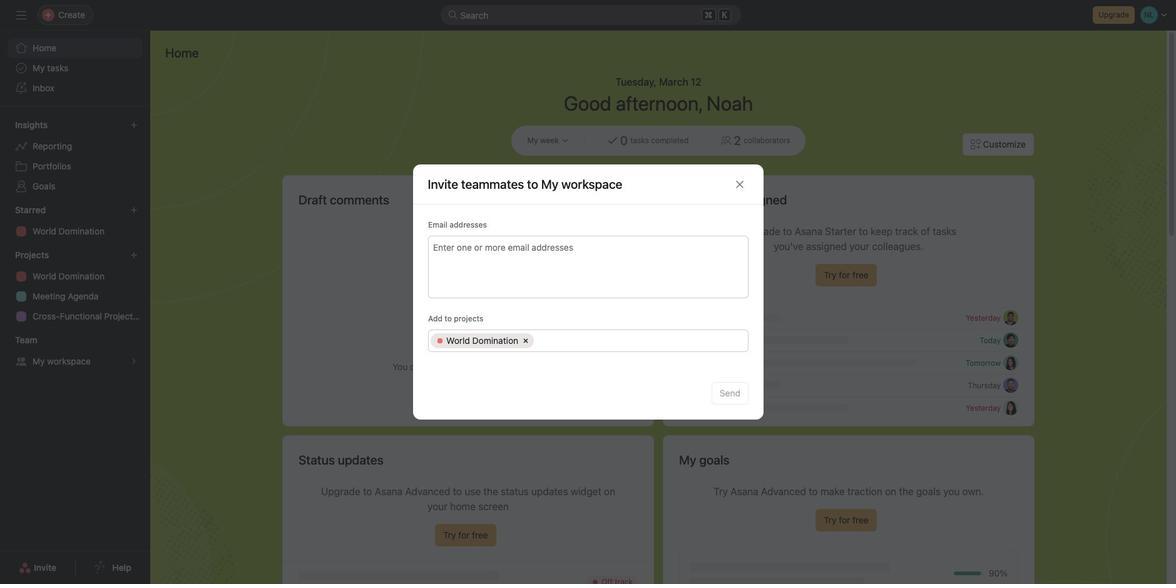 Task type: vqa. For each thing, say whether or not it's contained in the screenshot.
See details, Portfolio 1 IMAGE
no



Task type: describe. For each thing, give the bounding box(es) containing it.
Enter one or more email addresses text field
[[433, 240, 742, 255]]

global element
[[0, 31, 150, 106]]

projects element
[[0, 244, 150, 329]]

prominent image
[[448, 10, 458, 20]]



Task type: locate. For each thing, give the bounding box(es) containing it.
hide sidebar image
[[16, 10, 26, 20]]

dialog
[[413, 165, 764, 420]]

starred element
[[0, 199, 150, 244]]

insights element
[[0, 114, 150, 199]]

close this dialog image
[[735, 179, 745, 189]]

cell
[[430, 334, 534, 349]]

None text field
[[538, 334, 742, 349]]

teams element
[[0, 329, 150, 374]]

row
[[429, 331, 748, 352]]



